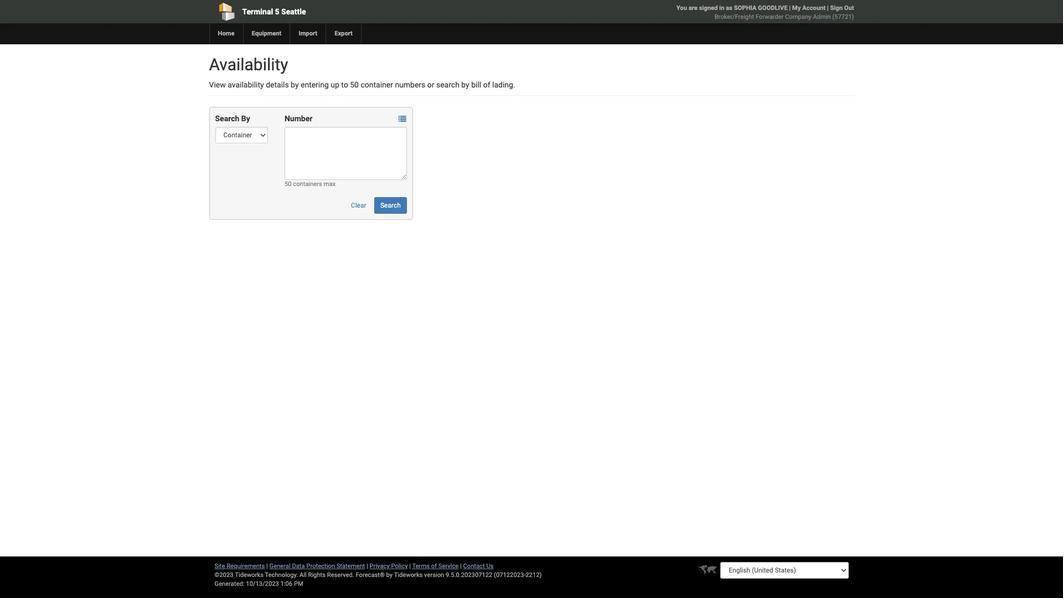Task type: vqa. For each thing, say whether or not it's contained in the screenshot.
PORTAL
no



Task type: locate. For each thing, give the bounding box(es) containing it.
0 horizontal spatial search
[[215, 114, 239, 123]]

in
[[720, 4, 725, 12]]

home
[[218, 30, 235, 37]]

|
[[789, 4, 791, 12], [827, 4, 829, 12], [266, 563, 268, 570], [367, 563, 368, 570], [409, 563, 411, 570], [460, 563, 462, 570]]

you are signed in as sophia goodlive | my account | sign out broker/freight forwarder company admin (57721)
[[677, 4, 854, 20]]

terminal
[[242, 7, 273, 16]]

account
[[803, 4, 826, 12]]

are
[[689, 4, 698, 12]]

data
[[292, 563, 305, 570]]

reserved.
[[327, 572, 354, 579]]

1 horizontal spatial search
[[380, 202, 401, 209]]

search left by
[[215, 114, 239, 123]]

broker/freight
[[715, 13, 754, 20]]

details
[[266, 80, 289, 89]]

site
[[215, 563, 225, 570]]

1 horizontal spatial by
[[386, 572, 393, 579]]

| up 9.5.0.202307122
[[460, 563, 462, 570]]

availability
[[209, 55, 288, 74]]

by right details
[[291, 80, 299, 89]]

sign out link
[[830, 4, 854, 12]]

of up the version
[[431, 563, 437, 570]]

seattle
[[281, 7, 306, 16]]

(07122023-
[[494, 572, 526, 579]]

all
[[300, 572, 307, 579]]

equipment link
[[243, 23, 290, 44]]

out
[[844, 4, 854, 12]]

search inside "search" button
[[380, 202, 401, 209]]

terms
[[412, 563, 430, 570]]

50
[[350, 80, 359, 89], [285, 181, 292, 188]]

1 horizontal spatial 50
[[350, 80, 359, 89]]

protection
[[306, 563, 335, 570]]

forecast®
[[356, 572, 385, 579]]

2212)
[[526, 572, 542, 579]]

50 left containers
[[285, 181, 292, 188]]

of
[[483, 80, 490, 89], [431, 563, 437, 570]]

generated:
[[215, 580, 245, 588]]

export link
[[326, 23, 361, 44]]

| up tideworks
[[409, 563, 411, 570]]

number
[[285, 114, 313, 123]]

clear
[[351, 202, 366, 209]]

as
[[726, 4, 733, 12]]

by
[[291, 80, 299, 89], [462, 80, 470, 89], [386, 572, 393, 579]]

search button
[[374, 197, 407, 214]]

entering
[[301, 80, 329, 89]]

1 vertical spatial search
[[380, 202, 401, 209]]

0 horizontal spatial by
[[291, 80, 299, 89]]

container
[[361, 80, 393, 89]]

company
[[785, 13, 812, 20]]

0 horizontal spatial 50
[[285, 181, 292, 188]]

view availability details by entering up to 50 container numbers or search by bill of lading.
[[209, 80, 515, 89]]

search
[[215, 114, 239, 123], [380, 202, 401, 209]]

contact
[[463, 563, 485, 570]]

search right clear
[[380, 202, 401, 209]]

10/13/2023
[[246, 580, 279, 588]]

50 right to on the top of the page
[[350, 80, 359, 89]]

statement
[[337, 563, 365, 570]]

0 horizontal spatial of
[[431, 563, 437, 570]]

signed
[[699, 4, 718, 12]]

search
[[436, 80, 460, 89]]

policy
[[391, 563, 408, 570]]

by
[[241, 114, 250, 123]]

0 vertical spatial of
[[483, 80, 490, 89]]

by left bill
[[462, 80, 470, 89]]

2 horizontal spatial by
[[462, 80, 470, 89]]

0 vertical spatial search
[[215, 114, 239, 123]]

privacy policy link
[[370, 563, 408, 570]]

forwarder
[[756, 13, 784, 20]]

technology.
[[265, 572, 298, 579]]

by down privacy policy link
[[386, 572, 393, 579]]

sophia
[[734, 4, 757, 12]]

you
[[677, 4, 687, 12]]

of right bill
[[483, 80, 490, 89]]

1 vertical spatial of
[[431, 563, 437, 570]]

max
[[324, 181, 336, 188]]

search for search
[[380, 202, 401, 209]]

containers
[[293, 181, 322, 188]]

tideworks
[[394, 572, 423, 579]]

home link
[[209, 23, 243, 44]]



Task type: describe. For each thing, give the bounding box(es) containing it.
us
[[487, 563, 494, 570]]

import
[[299, 30, 317, 37]]

1 vertical spatial 50
[[285, 181, 292, 188]]

search for search by
[[215, 114, 239, 123]]

privacy
[[370, 563, 390, 570]]

goodlive
[[758, 4, 788, 12]]

import link
[[290, 23, 326, 44]]

pm
[[294, 580, 303, 588]]

Number text field
[[285, 127, 407, 180]]

admin
[[813, 13, 831, 20]]

up
[[331, 80, 339, 89]]

sign
[[830, 4, 843, 12]]

5
[[275, 7, 279, 16]]

| left "my"
[[789, 4, 791, 12]]

by inside site requirements | general data protection statement | privacy policy | terms of service | contact us ©2023 tideworks technology. all rights reserved. forecast® by tideworks version 9.5.0.202307122 (07122023-2212) generated: 10/13/2023 1:06 pm
[[386, 572, 393, 579]]

50 containers max
[[285, 181, 336, 188]]

lading.
[[492, 80, 515, 89]]

1:06
[[281, 580, 293, 588]]

terminal 5 seattle link
[[209, 0, 468, 23]]

or
[[427, 80, 435, 89]]

my
[[792, 4, 801, 12]]

equipment
[[252, 30, 282, 37]]

clear button
[[345, 197, 372, 214]]

of inside site requirements | general data protection statement | privacy policy | terms of service | contact us ©2023 tideworks technology. all rights reserved. forecast® by tideworks version 9.5.0.202307122 (07122023-2212) generated: 10/13/2023 1:06 pm
[[431, 563, 437, 570]]

requirements
[[227, 563, 265, 570]]

| left "general"
[[266, 563, 268, 570]]

numbers
[[395, 80, 426, 89]]

service
[[439, 563, 459, 570]]

rights
[[308, 572, 326, 579]]

| up forecast®
[[367, 563, 368, 570]]

©2023 tideworks
[[215, 572, 264, 579]]

terms of service link
[[412, 563, 459, 570]]

site requirements | general data protection statement | privacy policy | terms of service | contact us ©2023 tideworks technology. all rights reserved. forecast® by tideworks version 9.5.0.202307122 (07122023-2212) generated: 10/13/2023 1:06 pm
[[215, 563, 542, 588]]

version
[[424, 572, 444, 579]]

site requirements link
[[215, 563, 265, 570]]

9.5.0.202307122
[[446, 572, 493, 579]]

general
[[270, 563, 291, 570]]

general data protection statement link
[[270, 563, 365, 570]]

| left sign
[[827, 4, 829, 12]]

0 vertical spatial 50
[[350, 80, 359, 89]]

view
[[209, 80, 226, 89]]

contact us link
[[463, 563, 494, 570]]

terminal 5 seattle
[[242, 7, 306, 16]]

search by
[[215, 114, 250, 123]]

to
[[341, 80, 348, 89]]

availability
[[228, 80, 264, 89]]

show list image
[[399, 115, 406, 123]]

(57721)
[[833, 13, 854, 20]]

my account link
[[792, 4, 826, 12]]

export
[[335, 30, 353, 37]]

bill
[[471, 80, 481, 89]]

1 horizontal spatial of
[[483, 80, 490, 89]]



